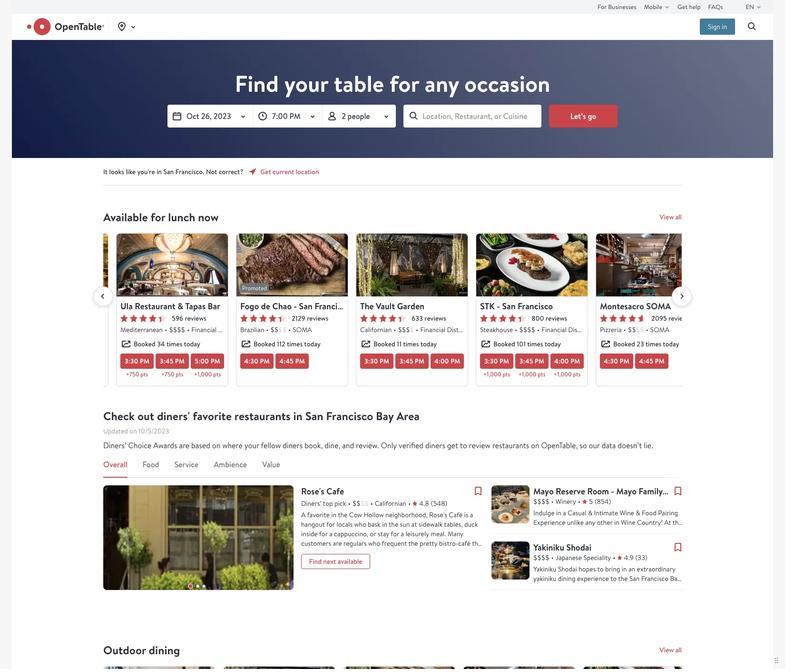 Task type: describe. For each thing, give the bounding box(es) containing it.
cow
[[349, 511, 362, 520]]

4:45 pm link for de
[[276, 354, 309, 369]]

and down unassuming
[[610, 604, 620, 613]]

a right bake
[[401, 577, 404, 586]]

0 horizontal spatial rose's
[[301, 486, 325, 497]]

5
[[590, 497, 593, 506]]

3:45 pm link for &
[[156, 354, 189, 369]]

596
[[172, 314, 183, 323]]

1 diners from the left
[[283, 441, 303, 451]]

4.8 stars image
[[601, 315, 646, 322]]

• right (each
[[552, 554, 554, 562]]

stk - san francisco
[[481, 300, 554, 312]]

1 vertical spatial who
[[369, 539, 381, 548]]

$$$$ up indulge
[[534, 497, 550, 506]]

and up paired
[[583, 537, 593, 546]]

reviews for fogo de chao - san francisco
[[307, 314, 329, 323]]

4:00 pm +1,000 pts
[[554, 357, 581, 379]]

district for ula restaurant & tapas bar
[[218, 326, 240, 334]]

comparable
[[584, 594, 618, 602]]

search icon image
[[747, 21, 759, 32]]

4.2 stars image for vault
[[361, 315, 406, 322]]

• up neighborhood,
[[409, 499, 411, 508]]

a photo of ula restaurant & tapas bar restaurant image
[[117, 234, 228, 297]]

booked for chao
[[254, 340, 276, 349]]

your left "fellow"
[[245, 441, 259, 451]]

view all link for outdoor dining
[[660, 646, 682, 655]]

pts for 5:00 pm +1,000 pts
[[213, 371, 221, 379]]

experience!
[[628, 652, 662, 661]]

the up meal
[[649, 613, 658, 622]]

4:30 pm link for montesacro
[[601, 354, 634, 369]]

the up front
[[555, 614, 565, 622]]

hands
[[617, 603, 634, 612]]

get for get current location
[[261, 167, 271, 176]]

& down 'we' at the bottom of page
[[606, 652, 610, 661]]

akor
[[21, 300, 39, 312]]

outdoor
[[103, 643, 146, 658]]

4:30 pm link for fogo
[[241, 354, 274, 369]]

- right akor
[[41, 300, 44, 312]]

for
[[598, 2, 607, 11]]

san inside a favorite in the cow hollow neighborhood, rose's café is a hangout for locals who bask in the sun at sidewalk tables, duck inside for a cappuccino, or stay for a leisurely meal. many customers are regulars who frequent the pretty bistro-café that offers table service and some of the most deliciously affordable food in san francisco - italian fare created using organic local produce, fresh seafood, humanely raised meats, and free-range poultry. rose's artisan bakers bake a daily selection of pastries, desserts and breads. menu highlights include: pizzas, daily soups and house made pasta. accepting reservations for dinner only!
[[323, 558, 334, 567]]

available
[[338, 557, 363, 567]]

district for stk - san francisco
[[569, 326, 590, 334]]

ula
[[120, 300, 133, 312]]

skillful
[[597, 603, 615, 612]]

indulge in a casual & intimate wine & food pairing experience unlike any other in wine country! at the mayo family winery reserve room, receive personal service and taste exceptional reserve wines thoughtfully paired with 7 seasonal courses (each of about 3-4 bites each) that will challenge your expectations of what wine tasting should be... located in the heart of kenwood in the beautiful sonoma valley, the mayo family winery reserve room is situated in an unassuming building that overlooks local vineyards and mountains. relax and soak in the views while seated either indoors or on our front lawn and taste through some of our best wines & food pairings, curated by executive chef john locher and his team. we are personally committed to your wine & food experience!
[[534, 509, 683, 661]]

quality
[[610, 584, 630, 593]]

0 horizontal spatial dining
[[149, 643, 180, 658]]

& up country!
[[636, 509, 641, 518]]

4.8 (548)
[[420, 499, 448, 508]]

to down speciality
[[598, 565, 604, 574]]

4:30 pm for montesacro
[[605, 357, 630, 366]]

most inside yakiniku shodai hopes to bring in an extraordinary yakiniku dining experience to the san francisco bay area. begins with the high quality selections of japanese wagyu, comparable michelin star level of attentive service, and skillful hands of our talented chefs. together, we confidently present the most exquisit taste of meat and make every meal at yakiniku shodai a truly extraordinary dining experience. our owner/ chef andy, originated from taipei, taiwan, has over 20 collective years experience i
[[660, 613, 674, 622]]

on left opentable,
[[532, 441, 540, 451]]

1 vertical spatial winery
[[571, 528, 592, 537]]

0 vertical spatial dining
[[559, 575, 576, 583]]

1 horizontal spatial mayo
[[590, 585, 606, 594]]

all for available for lunch now
[[676, 213, 682, 222]]

let's
[[571, 111, 587, 121]]

where
[[223, 441, 243, 451]]

soma up 2095
[[647, 300, 672, 312]]

an inside yakiniku shodai hopes to bring in an extraordinary yakiniku dining experience to the san francisco bay area. begins with the high quality selections of japanese wagyu, comparable michelin star level of attentive service, and skillful hands of our talented chefs. together, we confidently present the most exquisit taste of meat and make every meal at yakiniku shodai a truly extraordinary dining experience. our owner/ chef andy, originated from taipei, taiwan, has over 20 collective years experience i
[[629, 565, 636, 574]]

and down confidently
[[597, 622, 608, 631]]

$$$$ up booked 101 times today
[[520, 326, 536, 334]]

26,
[[201, 111, 212, 121]]

of up fare
[[387, 549, 393, 558]]

diners' for diners' choice awards are based on where your fellow diners book, dine, and review. only verified diners get to review restaurants on opentable, so our data doesn't lie.
[[103, 441, 127, 451]]

available for lunch now
[[103, 209, 219, 225]]

verified
[[399, 441, 424, 451]]

data
[[602, 441, 616, 451]]

montesacro
[[601, 300, 645, 312]]

and down regulars
[[358, 549, 369, 558]]

produce,
[[301, 568, 327, 577]]

or inside a favorite in the cow hollow neighborhood, rose's café is a hangout for locals who bask in the sun at sidewalk tables, duck inside for a cappuccino, or stay for a leisurely meal. many customers are regulars who frequent the pretty bistro-café that offers table service and some of the most deliciously affordable food in san francisco - italian fare created using organic local produce, fresh seafood, humanely raised meats, and free-range poultry. rose's artisan bakers bake a daily selection of pastries, desserts and breads. menu highlights include: pizzas, daily soups and house made pasta. accepting reservations for dinner only!
[[370, 530, 377, 539]]

on right based
[[212, 441, 221, 451]]

expectations
[[548, 566, 585, 575]]

building
[[633, 595, 656, 603]]

executive
[[633, 633, 661, 642]]

taste down while
[[591, 623, 605, 632]]

check
[[103, 408, 135, 424]]

unassuming
[[598, 595, 632, 603]]

pm inside 3:45 pm +750 pts
[[175, 357, 185, 366]]

pts for 3:45 pm +750 pts
[[176, 371, 184, 379]]

today for san
[[545, 340, 561, 349]]

only
[[381, 441, 397, 451]]

pts for 4:00 pm +1,000 pts
[[574, 371, 581, 379]]

fare
[[387, 558, 399, 567]]

your down his
[[575, 652, 588, 661]]

3:30 pm link for restaurant
[[120, 354, 154, 369]]

taiwan,
[[534, 660, 555, 669]]

stk
[[481, 300, 495, 312]]

next
[[324, 557, 336, 567]]

meal.
[[431, 530, 447, 539]]

1 vertical spatial rose's
[[430, 511, 448, 520]]

situated
[[558, 595, 582, 603]]

deliciously
[[422, 549, 452, 558]]

and up made
[[327, 587, 337, 596]]

francisco inside roka akor - san francisco link
[[62, 300, 97, 312]]

to inside indulge in a casual & intimate wine & food pairing experience unlike any other in wine country! at the mayo family winery reserve room, receive personal service and taste exceptional reserve wines thoughtfully paired with 7 seasonal courses (each of about 3-4 bites each) that will challenge your expectations of what wine tasting should be... located in the heart of kenwood in the beautiful sonoma valley, the mayo family winery reserve room is situated in an unassuming building that overlooks local vineyards and mountains. relax and soak in the views while seated either indoors or on our front lawn and taste through some of our best wines & food pairings, curated by executive chef john locher and his team. we are personally committed to your wine & food experience!
[[567, 652, 573, 661]]

3:45 pm
[[400, 357, 425, 366]]

times for san
[[528, 340, 544, 349]]

0 vertical spatial mayo
[[534, 528, 550, 537]]

1 vertical spatial extraordinary
[[599, 632, 638, 641]]

some inside a favorite in the cow hollow neighborhood, rose's café is a hangout for locals who bask in the sun at sidewalk tables, duck inside for a cappuccino, or stay for a leisurely meal. many customers are regulars who frequent the pretty bistro-café that offers table service and some of the most deliciously affordable food in san francisco - italian fare created using organic local produce, fresh seafood, humanely raised meats, and free-range poultry. rose's artisan bakers bake a daily selection of pastries, desserts and breads. menu highlights include: pizzas, daily soups and house made pasta. accepting reservations for dinner only!
[[370, 549, 386, 558]]

food down lawn
[[559, 633, 573, 642]]

san inside roka akor - san francisco link
[[46, 300, 60, 312]]

francisco up dine,
[[326, 408, 374, 424]]

4:00 pm link for stk - san francisco
[[551, 354, 584, 369]]

taste up paired
[[595, 537, 609, 546]]

overlooks
[[534, 604, 562, 613]]

on up 'choice'
[[130, 427, 137, 436]]

0 vertical spatial any
[[425, 68, 459, 99]]

with inside yakiniku shodai hopes to bring in an extraordinary yakiniku dining experience to the san francisco bay area. begins with the high quality selections of japanese wagyu, comparable michelin star level of attentive service, and skillful hands of our talented chefs. together, we confidently present the most exquisit taste of meat and make every meal at yakiniku shodai a truly extraordinary dining experience. our owner/ chef andy, originated from taipei, taiwan, has over 20 collective years experience i
[[571, 584, 584, 593]]

menu
[[361, 587, 378, 596]]

0 horizontal spatial bay
[[376, 408, 394, 424]]

and left his
[[571, 642, 581, 651]]

0 vertical spatial a photo of the vault garden restaurant image
[[357, 234, 468, 297]]

the right at
[[673, 518, 683, 527]]

booked 11 times today
[[374, 340, 437, 349]]

wagyu,
[[562, 594, 583, 602]]

views
[[566, 614, 582, 622]]

san up 2129 reviews
[[299, 300, 313, 312]]

chao
[[273, 300, 292, 312]]

at inside yakiniku shodai hopes to bring in an extraordinary yakiniku dining experience to the san francisco bay area. begins with the high quality selections of japanese wagyu, comparable michelin star level of attentive service, and skillful hands of our talented chefs. together, we confidently present the most exquisit taste of meat and make every meal at yakiniku shodai a truly extraordinary dining experience. our owner/ chef andy, originated from taipei, taiwan, has over 20 collective years experience i
[[659, 622, 665, 631]]

in inside yakiniku shodai hopes to bring in an extraordinary yakiniku dining experience to the san francisco bay area. begins with the high quality selections of japanese wagyu, comparable michelin star level of attentive service, and skillful hands of our talented chefs. together, we confidently present the most exquisit taste of meat and make every meal at yakiniku shodai a truly extraordinary dining experience. our owner/ chef andy, originated from taipei, taiwan, has over 20 collective years experience i
[[622, 565, 628, 574]]

san left francisco.
[[164, 167, 174, 176]]

help
[[690, 2, 701, 11]]

pm inside 3:30 pm +1,000 pts
[[500, 357, 510, 366]]

his
[[583, 642, 591, 651]]

francisco up 2129 reviews
[[315, 300, 350, 312]]

the down tasting
[[636, 576, 646, 584]]

view all for outdoor dining
[[660, 646, 682, 655]]

our right so
[[589, 441, 600, 451]]

we
[[581, 613, 590, 622]]

of down what
[[593, 576, 600, 584]]

confidently
[[591, 613, 624, 622]]

the down heart
[[579, 585, 588, 594]]

of up the level
[[661, 584, 668, 593]]

embarcadero for francisco
[[596, 326, 635, 334]]

• up bring at the right of page
[[614, 554, 616, 562]]

yakiniku for yakiniku shodai hopes to bring in an extraordinary yakiniku dining experience to the san francisco bay area. begins with the high quality selections of japanese wagyu, comparable michelin star level of attentive service, and skillful hands of our talented chefs. together, we confidently present the most exquisit taste of meat and make every meal at yakiniku shodai a truly extraordinary dining experience. our owner/ chef andy, originated from taipei, taiwan, has over 20 collective years experience i
[[534, 565, 557, 574]]

food up country!
[[642, 509, 657, 518]]

accepting
[[368, 597, 397, 605]]

and down the organic
[[439, 568, 450, 577]]

of left meat
[[573, 622, 580, 631]]

pasta.
[[350, 597, 366, 605]]

cappuccino,
[[334, 530, 369, 539]]

about
[[559, 557, 575, 565]]

1 horizontal spatial a photo of montesacro soma restaurant image
[[597, 234, 708, 297]]

- up 2129
[[294, 300, 297, 312]]

0 vertical spatial winery
[[556, 497, 577, 506]]

owner/
[[547, 651, 567, 660]]

a inside indulge in a casual & intimate wine & food pairing experience unlike any other in wine country! at the mayo family winery reserve room, receive personal service and taste exceptional reserve wines thoughtfully paired with 7 seasonal courses (each of about 3-4 bites each) that will challenge your expectations of what wine tasting should be... located in the heart of kenwood in the beautiful sonoma valley, the mayo family winery reserve room is situated in an unassuming building that overlooks local vineyards and mountains. relax and soak in the views while seated either indoors or on our front lawn and taste through some of our best wines & food pairings, curated by executive chef john locher and his team. we are personally committed to your wine & food experience!
[[563, 509, 567, 518]]

of right the level
[[673, 594, 679, 602]]

heart
[[576, 576, 592, 584]]

2 horizontal spatial that
[[657, 595, 669, 603]]

+1,000 for 5:00
[[194, 371, 212, 379]]

0 horizontal spatial who
[[355, 520, 367, 529]]

2 wines from the top
[[534, 633, 551, 642]]

• up casual
[[579, 497, 581, 506]]

other
[[597, 518, 613, 527]]

$$$$ down personal
[[534, 554, 550, 562]]

+750 for 3:45
[[161, 371, 175, 379]]

the down leisurely on the right of page
[[409, 539, 418, 548]]

1 horizontal spatial rose's
[[325, 577, 343, 586]]

/ for tapas
[[242, 326, 244, 334]]

0 horizontal spatial a photo of montesacro soma restaurant image
[[464, 667, 575, 670]]

(854)
[[595, 497, 612, 506]]

some inside indulge in a casual & intimate wine & food pairing experience unlike any other in wine country! at the mayo family winery reserve room, receive personal service and taste exceptional reserve wines thoughtfully paired with 7 seasonal courses (each of about 3-4 bites each) that will challenge your expectations of what wine tasting should be... located in the heart of kenwood in the beautiful sonoma valley, the mayo family winery reserve room is situated in an unassuming building that overlooks local vineyards and mountains. relax and soak in the views while seated either indoors or on our front lawn and taste through some of our best wines & food pairings, curated by executive chef john locher and his team. we are personally committed to your wine & food experience!
[[631, 623, 647, 632]]

what
[[595, 566, 609, 575]]

diners' choice awards are based on where your fellow diners book, dine, and review. only verified diners get to review restaurants on opentable, so our data doesn't lie.
[[103, 441, 654, 451]]

5 today from the left
[[664, 340, 680, 349]]

or inside indulge in a casual & intimate wine & food pairing experience unlike any other in wine country! at the mayo family winery reserve room, receive personal service and taste exceptional reserve wines thoughtfully paired with 7 seasonal courses (each of about 3-4 bites each) that will challenge your expectations of what wine tasting should be... located in the heart of kenwood in the beautiful sonoma valley, the mayo family winery reserve room is situated in an unassuming building that overlooks local vineyards and mountains. relax and soak in the views while seated either indoors or on our front lawn and taste through some of our best wines & food pairings, curated by executive chef john locher and his team. we are personally committed to your wine & food experience!
[[663, 614, 669, 622]]

poultry.
[[301, 577, 324, 586]]

the down frequent
[[395, 549, 405, 558]]

organic
[[441, 558, 462, 567]]

a up the "customers"
[[330, 530, 333, 539]]

2 vertical spatial shodai
[[558, 632, 578, 641]]

reviews for stk - san francisco
[[546, 314, 568, 323]]

$$$ $
[[398, 326, 414, 334]]

& down 5
[[589, 509, 593, 518]]

to down bring at the right of page
[[611, 575, 617, 583]]

chef
[[663, 633, 677, 642]]

service inside indulge in a casual & intimate wine & food pairing experience unlike any other in wine country! at the mayo family winery reserve room, receive personal service and taste exceptional reserve wines thoughtfully paired with 7 seasonal courses (each of about 3-4 bites each) that will challenge your expectations of what wine tasting should be... located in the heart of kenwood in the beautiful sonoma valley, the mayo family winery reserve room is situated in an unassuming building that overlooks local vineyards and mountains. relax and soak in the views while seated either indoors or on our front lawn and taste through some of our best wines & food pairings, curated by executive chef john locher and his team. we are personally committed to your wine & food experience!
[[560, 537, 581, 546]]

2 3:45 from the left
[[400, 357, 414, 366]]

customers
[[301, 539, 332, 548]]

our left best
[[656, 623, 666, 632]]

food down 'we' at the bottom of page
[[612, 652, 626, 661]]

1 vertical spatial family
[[607, 585, 626, 594]]

our down 'soak'
[[534, 623, 544, 632]]

2 vertical spatial winery
[[627, 585, 648, 594]]

4.9
[[625, 554, 634, 562]]

$$$$ • winery
[[534, 497, 577, 506]]

diners' top pick •
[[301, 499, 351, 508]]

4:45 for de
[[280, 357, 294, 366]]

francisco inside a favorite in the cow hollow neighborhood, rose's café is a hangout for locals who bask in the sun at sidewalk tables, duck inside for a cappuccino, or stay for a leisurely meal. many customers are regulars who frequent the pretty bistro-café that offers table service and some of the most deliciously affordable food in san francisco - italian fare created using organic local produce, fresh seafood, humanely raised meats, and free-range poultry. rose's artisan bakers bake a daily selection of pastries, desserts and breads. menu highlights include: pizzas, daily soups and house made pasta. accepting reservations for dinner only!
[[335, 558, 363, 567]]

best
[[667, 623, 680, 632]]

café
[[459, 539, 471, 548]]

- right stk at right
[[497, 300, 500, 312]]

$$ $$ for de
[[271, 326, 287, 334]]

1 vertical spatial reserve
[[646, 537, 669, 546]]

of down 4
[[587, 566, 593, 575]]

japanese inside yakiniku shodai hopes to bring in an extraordinary yakiniku dining experience to the san francisco bay area. begins with the high quality selections of japanese wagyu, comparable michelin star level of attentive service, and skillful hands of our talented chefs. together, we confidently present the most exquisit taste of meat and make every meal at yakiniku shodai a truly extraordinary dining experience. our owner/ chef andy, originated from taipei, taiwan, has over 20 collective years experience i
[[534, 594, 560, 602]]

0 vertical spatial daily
[[406, 577, 419, 586]]

4.2 stars image for -
[[481, 315, 526, 322]]

1 horizontal spatial daily
[[453, 587, 466, 596]]

yakiniku shodai
[[534, 542, 592, 554]]

seafood,
[[345, 568, 369, 577]]

pts for 3:45 pm +1,000 pts
[[538, 371, 546, 379]]

0 horizontal spatial are
[[179, 441, 190, 451]]

1 vertical spatial californian
[[375, 499, 407, 508]]

financial district / embarcadero for ula restaurant & tapas bar
[[192, 326, 284, 334]]

times for garden
[[403, 340, 419, 349]]

bay inside yakiniku shodai hopes to bring in an extraordinary yakiniku dining experience to the san francisco bay area. begins with the high quality selections of japanese wagyu, comparable michelin star level of attentive service, and skillful hands of our talented chefs. together, we confidently present the most exquisit taste of meat and make every meal at yakiniku shodai a truly extraordinary dining experience. our owner/ chef andy, originated from taipei, taiwan, has over 20 collective years experience i
[[671, 575, 681, 583]]

0 vertical spatial japanese
[[556, 554, 582, 562]]

2 horizontal spatial dining
[[639, 632, 657, 641]]

a
[[301, 511, 306, 520]]

your up 7:00 pm
[[285, 68, 329, 99]]

+1,000 for 3:30
[[484, 371, 502, 379]]

and right relax
[[672, 604, 683, 613]]

4:45 pm for soma
[[640, 357, 665, 366]]

frequent
[[382, 539, 407, 548]]

0 horizontal spatial restaurants
[[235, 408, 291, 424]]

opentable,
[[542, 441, 578, 451]]

montesacro soma
[[601, 300, 672, 312]]

any inside indulge in a casual & intimate wine & food pairing experience unlike any other in wine country! at the mayo family winery reserve room, receive personal service and taste exceptional reserve wines thoughtfully paired with 7 seasonal courses (each of about 3-4 bites each) that will challenge your expectations of what wine tasting should be... located in the heart of kenwood in the beautiful sonoma valley, the mayo family winery reserve room is situated in an unassuming building that overlooks local vineyards and mountains. relax and soak in the views while seated either indoors or on our front lawn and taste through some of our best wines & food pairings, curated by executive chef john locher and his team. we are personally committed to your wine & food experience!
[[586, 518, 596, 527]]

every
[[626, 622, 642, 631]]

soma for montesacro soma
[[651, 326, 670, 334]]

0 horizontal spatial favorite
[[193, 408, 232, 424]]

exquisit
[[534, 622, 556, 631]]

humanely
[[371, 568, 398, 577]]

yakiniku shodai hopes to bring in an extraordinary yakiniku dining experience to the san francisco bay area. begins with the high quality selections of japanese wagyu, comparable michelin star level of attentive service, and skillful hands of our talented chefs. together, we confidently present the most exquisit taste of meat and make every meal at yakiniku shodai a truly extraordinary dining experience. our owner/ chef andy, originated from taipei, taiwan, has over 20 collective years experience i
[[534, 565, 681, 670]]

francisco up 800
[[518, 300, 554, 312]]

of down 'free-'
[[448, 577, 454, 586]]

from
[[632, 651, 647, 660]]

20
[[582, 660, 589, 669]]

check out diners' favorite restaurants in san francisco bay area
[[103, 408, 420, 424]]

pm inside 3:30 pm +750 pts
[[140, 357, 150, 366]]

1 vertical spatial a photo of fogo de chao - san francisco restaurant image
[[344, 667, 455, 670]]

0 vertical spatial extraordinary
[[637, 565, 676, 574]]

ambience
[[214, 460, 247, 470]]

personal
[[534, 537, 559, 546]]

$$$$ down "596"
[[169, 326, 185, 334]]

tapas
[[185, 300, 206, 312]]

get help
[[678, 2, 701, 11]]

pm inside 3:45 pm +1,000 pts
[[535, 357, 545, 366]]

awards
[[154, 441, 177, 451]]

2 3:30 from the left
[[365, 357, 378, 366]]

3:30 pm link for -
[[481, 354, 514, 369]]

inside
[[301, 530, 318, 539]]

that inside a favorite in the cow hollow neighborhood, rose's café is a hangout for locals who bask in the sun at sidewalk tables, duck inside for a cappuccino, or stay for a leisurely meal. many customers are regulars who frequent the pretty bistro-café that offers table service and some of the most deliciously affordable food in san francisco - italian fare created using organic local produce, fresh seafood, humanely raised meats, and free-range poultry. rose's artisan bakers bake a daily selection of pastries, desserts and breads. menu highlights include: pizzas, daily soups and house made pasta. accepting reservations for dinner only!
[[473, 539, 484, 548]]

4:30 for montesacro
[[605, 357, 619, 366]]

1 horizontal spatial experience
[[637, 660, 669, 669]]

tab list containing overall
[[103, 459, 682, 478]]

valley,
[[559, 585, 577, 594]]

either
[[621, 614, 638, 622]]



Task type: vqa. For each thing, say whether or not it's contained in the screenshot.
4.7 stars IMAGE related to A photo of Palace Korean BBQ - Federal Way restaurant
no



Task type: locate. For each thing, give the bounding box(es) containing it.
a photo of roka akor - san francisco restaurant image
[[0, 234, 108, 297]]

1 horizontal spatial any
[[586, 518, 596, 527]]

1 vertical spatial that
[[622, 557, 634, 565]]

booked
[[134, 340, 156, 349], [254, 340, 276, 349], [374, 340, 396, 349], [494, 340, 516, 349], [614, 340, 636, 349]]

using
[[424, 558, 439, 567]]

1 horizontal spatial an
[[629, 565, 636, 574]]

1 vertical spatial all
[[676, 646, 682, 655]]

francisco left ula
[[62, 300, 97, 312]]

2 financial from the left
[[421, 326, 446, 334]]

4 pts from the left
[[503, 371, 511, 379]]

1 view all link from the top
[[660, 212, 682, 222]]

view all link for available for lunch now
[[660, 212, 682, 222]]

1 +750 from the left
[[126, 371, 139, 379]]

yakiniku
[[534, 575, 557, 583]]

2129 reviews
[[292, 314, 329, 323]]

a inside yakiniku shodai hopes to bring in an extraordinary yakiniku dining experience to the san francisco bay area. begins with the high quality selections of japanese wagyu, comparable michelin star level of attentive service, and skillful hands of our talented chefs. together, we confidently present the most exquisit taste of meat and make every meal at yakiniku shodai a truly extraordinary dining experience. our owner/ chef andy, originated from taipei, taiwan, has over 20 collective years experience i
[[579, 632, 582, 641]]

today down 2129 reviews
[[305, 340, 321, 349]]

1 vertical spatial get
[[261, 167, 271, 176]]

2095
[[652, 314, 668, 323]]

1 horizontal spatial 4:45
[[640, 357, 654, 366]]

indoors
[[639, 614, 661, 622]]

a photo of cassava restaurant image
[[104, 667, 215, 670]]

3 / from the left
[[592, 326, 595, 334]]

3 financial district / embarcadero from the left
[[542, 326, 635, 334]]

diners'
[[157, 408, 190, 424]]

1 4:45 pm from the left
[[280, 357, 305, 366]]

service up "thoughtfully"
[[560, 537, 581, 546]]

district up 4:00 pm
[[447, 326, 469, 334]]

a down the sun
[[401, 530, 404, 539]]

1 horizontal spatial service
[[560, 537, 581, 546]]

and right dine,
[[343, 441, 354, 451]]

pm inside 5:00 pm +1,000 pts
[[211, 357, 220, 366]]

+1,000 inside 3:30 pm +1,000 pts
[[484, 371, 502, 379]]

0 horizontal spatial 4:45
[[280, 357, 294, 366]]

pts for 3:30 pm +750 pts
[[141, 371, 148, 379]]

0 horizontal spatial /
[[242, 326, 244, 334]]

0 horizontal spatial a photo of the vault garden restaurant image
[[224, 667, 335, 670]]

pts inside 3:30 pm +1,000 pts
[[503, 371, 511, 379]]

food
[[143, 460, 159, 470], [642, 509, 657, 518], [559, 633, 573, 642], [612, 652, 626, 661]]

1 horizontal spatial some
[[631, 623, 647, 632]]

4 booked from the left
[[494, 340, 516, 349]]

pts down 5:00 pm link
[[213, 371, 221, 379]]

4.2 stars image up steakhouse
[[481, 315, 526, 322]]

2 horizontal spatial financial
[[542, 326, 567, 334]]

1 vertical spatial service
[[560, 537, 581, 546]]

+1,000 right 3:45 pm +1,000 pts
[[554, 371, 572, 379]]

times for &
[[167, 340, 182, 349]]

made
[[332, 597, 348, 605]]

service inside "tab list"
[[175, 460, 199, 470]]

4.3 stars image
[[120, 315, 166, 322]]

6 pts from the left
[[574, 371, 581, 379]]

1 view from the top
[[660, 213, 674, 222]]

0 vertical spatial view
[[660, 213, 674, 222]]

most up created
[[406, 549, 421, 558]]

Please input a Location, Restaurant or Cuisine field
[[404, 105, 542, 128]]

1 vertical spatial a photo of the vault garden restaurant image
[[224, 667, 335, 670]]

financial for stk - san francisco
[[542, 326, 567, 334]]

800 reviews
[[532, 314, 568, 323]]

a photo of yakiniku shodai restaurant image
[[492, 542, 530, 580]]

san inside yakiniku shodai hopes to bring in an extraordinary yakiniku dining experience to the san francisco bay area. begins with the high quality selections of japanese wagyu, comparable michelin star level of attentive service, and skillful hands of our talented chefs. together, we confidently present the most exquisit taste of meat and make every meal at yakiniku shodai a truly extraordinary dining experience. our owner/ chef andy, originated from taipei, taiwan, has over 20 collective years experience i
[[630, 575, 640, 583]]

1 financial district / embarcadero from the left
[[192, 326, 284, 334]]

1 horizontal spatial +750
[[161, 371, 175, 379]]

3:30 for stk
[[485, 357, 498, 366]]

2 district from the left
[[447, 326, 469, 334]]

our down 'star'
[[643, 603, 653, 612]]

embarcadero for tapas
[[246, 326, 284, 334]]

3:45 down booked 34 times today
[[160, 357, 174, 366]]

101
[[517, 340, 526, 349]]

pts inside 3:45 pm +750 pts
[[176, 371, 184, 379]]

0 horizontal spatial experience
[[578, 575, 610, 583]]

0 horizontal spatial find
[[235, 68, 279, 99]]

the up valley,
[[565, 576, 575, 584]]

0 horizontal spatial 3:45 pm link
[[156, 354, 189, 369]]

soma down 2129
[[293, 326, 312, 334]]

0 vertical spatial table
[[334, 68, 384, 99]]

people
[[348, 111, 370, 121]]

1 horizontal spatial 4.2 stars image
[[361, 315, 406, 322]]

booked for &
[[134, 340, 156, 349]]

meats,
[[419, 568, 438, 577]]

pts for 3:30 pm +1,000 pts
[[503, 371, 511, 379]]

is inside a favorite in the cow hollow neighborhood, rose's café is a hangout for locals who bask in the sun at sidewalk tables, duck inside for a cappuccino, or stay for a leisurely meal. many customers are regulars who frequent the pretty bistro-café that offers table service and some of the most deliciously affordable food in san francisco - italian fare created using organic local produce, fresh seafood, humanely raised meats, and free-range poultry. rose's artisan bakers bake a daily selection of pastries, desserts and breads. menu highlights include: pizzas, daily soups and house made pasta. accepting reservations for dinner only!
[[465, 511, 469, 520]]

pm inside 4:00 pm +1,000 pts
[[571, 357, 581, 366]]

3 +1,000 from the left
[[519, 371, 537, 379]]

1 pts from the left
[[141, 371, 148, 379]]

financial down the 633 reviews
[[421, 326, 446, 334]]

financial district / embarcadero for the vault garden
[[421, 326, 513, 334]]

1 horizontal spatial diners'
[[301, 499, 322, 508]]

0 vertical spatial are
[[179, 441, 190, 451]]

1 4:45 pm link from the left
[[276, 354, 309, 369]]

get inside button
[[261, 167, 271, 176]]

0 vertical spatial all
[[676, 213, 682, 222]]

to
[[460, 441, 468, 451], [598, 565, 604, 574], [611, 575, 617, 583], [567, 652, 573, 661]]

0 vertical spatial shodai
[[567, 542, 592, 554]]

is inside indulge in a casual & intimate wine & food pairing experience unlike any other in wine country! at the mayo family winery reserve room, receive personal service and taste exceptional reserve wines thoughtfully paired with 7 seasonal courses (each of about 3-4 bites each) that will challenge your expectations of what wine tasting should be... located in the heart of kenwood in the beautiful sonoma valley, the mayo family winery reserve room is situated in an unassuming building that overlooks local vineyards and mountains. relax and soak in the views while seated either indoors or on our front lawn and taste through some of our best wines & food pairings, curated by executive chef john locher and his team. we are personally committed to your wine & food experience!
[[553, 595, 557, 603]]

1 today from the left
[[184, 340, 200, 349]]

4.2 stars image
[[241, 315, 286, 322], [361, 315, 406, 322], [481, 315, 526, 322]]

and up pairings,
[[579, 623, 589, 632]]

1 / from the left
[[242, 326, 244, 334]]

0 vertical spatial some
[[370, 549, 386, 558]]

committed
[[534, 652, 566, 661]]

embarcadero up 112
[[246, 326, 284, 334]]

0 vertical spatial a photo of montesacro soma restaurant image
[[597, 234, 708, 297]]

at inside a favorite in the cow hollow neighborhood, rose's café is a hangout for locals who bask in the sun at sidewalk tables, duck inside for a cappuccino, or stay for a leisurely meal. many customers are regulars who frequent the pretty bistro-café that offers table service and some of the most deliciously affordable food in san francisco - italian fare created using organic local produce, fresh seafood, humanely raised meats, and free-range poultry. rose's artisan bakers bake a daily selection of pastries, desserts and breads. menu highlights include: pizzas, daily soups and house made pasta. accepting reservations for dinner only!
[[412, 520, 417, 529]]

a photo of montesacro soma restaurant image
[[597, 234, 708, 297], [464, 667, 575, 670]]

2095 reviews
[[652, 314, 691, 323]]

4:00 for 4:00 pm
[[435, 357, 449, 366]]

district for the vault garden
[[447, 326, 469, 334]]

0 vertical spatial view all
[[660, 213, 682, 222]]

times
[[167, 340, 182, 349], [287, 340, 303, 349], [403, 340, 419, 349], [528, 340, 544, 349], [646, 340, 662, 349]]

2 today from the left
[[305, 340, 321, 349]]

seasonal
[[628, 547, 653, 556]]

2 4:30 pm link from the left
[[601, 354, 634, 369]]

roka akor - san francisco
[[0, 300, 97, 312]]

2 view all from the top
[[660, 646, 682, 655]]

1 horizontal spatial are
[[333, 539, 342, 548]]

rose's up diners' top pick •
[[301, 486, 325, 497]]

a photo of stk - san francisco restaurant image for "a photo of the vault garden restaurant" to the bottom
[[584, 667, 695, 670]]

get help button
[[678, 0, 701, 13]]

4 reviews from the left
[[546, 314, 568, 323]]

1 yakiniku from the top
[[534, 542, 565, 554]]

financial district / embarcadero down fogo
[[192, 326, 284, 334]]

1 +1,000 from the left
[[194, 371, 212, 379]]

reviews
[[185, 314, 207, 323], [307, 314, 329, 323], [425, 314, 446, 323], [546, 314, 568, 323], [669, 314, 691, 323]]

3:30 pm link for vault
[[361, 354, 394, 369]]

hopes
[[579, 565, 596, 574]]

get inside 'button'
[[678, 2, 688, 11]]

1 $$ $$ from the left
[[271, 326, 287, 334]]

family
[[551, 528, 570, 537], [607, 585, 626, 594]]

a photo of fogo de chao - san francisco restaurant image
[[237, 234, 348, 297], [344, 667, 455, 670]]

2 +750 from the left
[[161, 371, 175, 379]]

4:00 inside 4:00 pm +1,000 pts
[[555, 357, 569, 366]]

all for outdoor dining
[[676, 646, 682, 655]]

san right stk at right
[[503, 300, 516, 312]]

financial for ula restaurant & tapas bar
[[192, 326, 217, 334]]

4.2 stars image for de
[[241, 315, 286, 322]]

3:30 down "booked 11 times today"
[[365, 357, 378, 366]]

view for available for lunch now
[[660, 213, 674, 222]]

0 vertical spatial yakiniku
[[534, 542, 565, 554]]

selections
[[631, 584, 660, 593]]

winery up building
[[627, 585, 648, 594]]

2 pts from the left
[[176, 371, 184, 379]]

opentable logo image
[[27, 18, 104, 35]]

dining up the a photo of cassava restaurant on the bottom of page
[[149, 643, 180, 658]]

1 3:45 from the left
[[160, 357, 174, 366]]

3 3:30 from the left
[[485, 357, 498, 366]]

reviews right 633
[[425, 314, 446, 323]]

1 all from the top
[[676, 213, 682, 222]]

with up 'wagyu,'
[[571, 584, 584, 593]]

pts right 3:45 pm +1,000 pts
[[574, 371, 581, 379]]

2 horizontal spatial 4.2 stars image
[[481, 315, 526, 322]]

1 horizontal spatial family
[[607, 585, 626, 594]]

+1,000 inside 3:45 pm +1,000 pts
[[519, 371, 537, 379]]

some
[[370, 549, 386, 558], [631, 623, 647, 632]]

4:00 for 4:00 pm +1,000 pts
[[555, 357, 569, 366]]

casual
[[568, 509, 587, 518]]

0 vertical spatial family
[[551, 528, 570, 537]]

0 vertical spatial or
[[370, 530, 377, 539]]

2 4:30 from the left
[[605, 357, 619, 366]]

find for find your table for any occasion
[[235, 68, 279, 99]]

only!
[[469, 597, 484, 605]]

john
[[534, 642, 548, 651]]

diners'
[[103, 441, 127, 451], [301, 499, 322, 508]]

pastries,
[[456, 577, 480, 586]]

0 vertical spatial service
[[175, 460, 199, 470]]

booked down mediterranean
[[134, 340, 156, 349]]

3:30 inside 3:30 pm +1,000 pts
[[485, 357, 498, 366]]

1 4:00 from the left
[[435, 357, 449, 366]]

3 booked from the left
[[374, 340, 396, 349]]

view all
[[660, 213, 682, 222], [660, 646, 682, 655]]

shodai for yakiniku shodai hopes to bring in an extraordinary yakiniku dining experience to the san francisco bay area. begins with the high quality selections of japanese wagyu, comparable michelin star level of attentive service, and skillful hands of our talented chefs. together, we confidently present the most exquisit taste of meat and make every meal at yakiniku shodai a truly extraordinary dining experience. our owner/ chef andy, originated from taipei, taiwan, has over 20 collective years experience i
[[558, 565, 578, 574]]

1 horizontal spatial 3:30 pm link
[[361, 354, 394, 369]]

a up duck
[[470, 511, 474, 520]]

0 vertical spatial that
[[473, 539, 484, 548]]

2 4.2 stars image from the left
[[361, 315, 406, 322]]

2 financial district / embarcadero from the left
[[421, 326, 513, 334]]

1 4:30 from the left
[[244, 357, 259, 366]]

1 horizontal spatial most
[[660, 613, 674, 622]]

most inside a favorite in the cow hollow neighborhood, rose's café is a hangout for locals who bask in the sun at sidewalk tables, duck inside for a cappuccino, or stay for a leisurely meal. many customers are regulars who frequent the pretty bistro-café that offers table service and some of the most deliciously affordable food in san francisco - italian fare created using organic local produce, fresh seafood, humanely raised meats, and free-range poultry. rose's artisan bakers bake a daily selection of pastries, desserts and breads. menu highlights include: pizzas, daily soups and house made pasta. accepting reservations for dinner only!
[[406, 549, 421, 558]]

food inside "tab list"
[[143, 460, 159, 470]]

5:00
[[195, 357, 209, 366]]

0 horizontal spatial embarcadero
[[246, 326, 284, 334]]

$$ $$ for soma
[[629, 326, 645, 334]]

3 yakiniku from the top
[[534, 632, 557, 641]]

3 3:30 pm link from the left
[[481, 354, 514, 369]]

times for chao
[[287, 340, 303, 349]]

reviews for montesacro soma
[[669, 314, 691, 323]]

+1,000 for 4:00
[[554, 371, 572, 379]]

0 horizontal spatial mayo
[[534, 528, 550, 537]]

with inside indulge in a casual & intimate wine & food pairing experience unlike any other in wine country! at the mayo family winery reserve room, receive personal service and taste exceptional reserve wines thoughtfully paired with 7 seasonal courses (each of about 3-4 bites each) that will challenge your expectations of what wine tasting should be... located in the heart of kenwood in the beautiful sonoma valley, the mayo family winery reserve room is situated in an unassuming building that overlooks local vineyards and mountains. relax and soak in the views while seated either indoors or on our front lawn and taste through some of our best wines & food pairings, curated by executive chef john locher and his team. we are personally committed to your wine & food experience!
[[609, 547, 622, 556]]

1 horizontal spatial /
[[471, 326, 473, 334]]

1 vertical spatial at
[[659, 622, 665, 631]]

taste inside yakiniku shodai hopes to bring in an extraordinary yakiniku dining experience to the san francisco bay area. begins with the high quality selections of japanese wagyu, comparable michelin star level of attentive service, and skillful hands of our talented chefs. together, we confidently present the most exquisit taste of meat and make every meal at yakiniku shodai a truly extraordinary dining experience. our owner/ chef andy, originated from taipei, taiwan, has over 20 collective years experience i
[[557, 622, 572, 631]]

1 horizontal spatial 4:30
[[605, 357, 619, 366]]

2 4:45 from the left
[[640, 357, 654, 366]]

financial for the vault garden
[[421, 326, 446, 334]]

a photo of mayo reserve room - mayo family winery restaurant image
[[492, 486, 530, 524]]

3:45 for ula
[[160, 357, 174, 366]]

3:30 pm +1,000 pts
[[484, 357, 511, 379]]

1 vertical spatial with
[[571, 584, 584, 593]]

on
[[130, 427, 137, 436], [212, 441, 221, 451], [532, 441, 540, 451], [670, 614, 678, 622]]

4:30 down pizzeria
[[605, 357, 619, 366]]

0 horizontal spatial is
[[465, 511, 469, 520]]

find inside button
[[309, 557, 322, 567]]

experience down taipei,
[[637, 660, 669, 669]]

$$ $$ up 23
[[629, 326, 645, 334]]

receive
[[638, 528, 659, 537]]

that right "café" at the right of the page
[[473, 539, 484, 548]]

2 reviews from the left
[[307, 314, 329, 323]]

booked down steakhouse
[[494, 340, 516, 349]]

find for find next available
[[309, 557, 322, 567]]

3:45 down booked 101 times today
[[520, 357, 534, 366]]

1 wines from the top
[[534, 547, 551, 556]]

overall
[[103, 460, 127, 470]]

3:30 pm +750 pts
[[125, 357, 150, 379]]

who
[[355, 520, 367, 529], [369, 539, 381, 548]]

francisco
[[62, 300, 97, 312], [315, 300, 350, 312], [518, 300, 554, 312], [326, 408, 374, 424], [335, 558, 363, 567], [642, 575, 669, 583]]

2 booked from the left
[[254, 340, 276, 349]]

our inside yakiniku shodai hopes to bring in an extraordinary yakiniku dining experience to the san francisco bay area. begins with the high quality selections of japanese wagyu, comparable michelin star level of attentive service, and skillful hands of our talented chefs. together, we confidently present the most exquisit taste of meat and make every meal at yakiniku shodai a truly extraordinary dining experience. our owner/ chef andy, originated from taipei, taiwan, has over 20 collective years experience i
[[643, 603, 653, 612]]

1 horizontal spatial diners
[[426, 441, 446, 451]]

the
[[338, 511, 348, 520], [673, 518, 683, 527], [389, 520, 399, 529], [409, 539, 418, 548], [395, 549, 405, 558], [619, 575, 628, 583], [565, 576, 575, 584], [636, 576, 646, 584], [585, 584, 595, 593], [579, 585, 588, 594], [649, 613, 658, 622], [555, 614, 565, 622]]

of
[[387, 549, 393, 558], [551, 557, 557, 565], [587, 566, 593, 575], [593, 576, 600, 584], [448, 577, 454, 586], [661, 584, 668, 593], [673, 594, 679, 602], [635, 603, 641, 612], [573, 622, 580, 631], [648, 623, 654, 632]]

4:45 pm for de
[[280, 357, 305, 366]]

2 / from the left
[[471, 326, 473, 334]]

0 vertical spatial favorite
[[193, 408, 232, 424]]

let's go
[[571, 111, 597, 121]]

reviews for the vault garden
[[425, 314, 446, 323]]

1 horizontal spatial who
[[369, 539, 381, 548]]

3 3:45 from the left
[[520, 357, 534, 366]]

0 vertical spatial reserve
[[593, 528, 616, 537]]

1 horizontal spatial 3:30
[[365, 357, 378, 366]]

+1,000 down 5:00
[[194, 371, 212, 379]]

favorite inside a favorite in the cow hollow neighborhood, rose's café is a hangout for locals who bask in the sun at sidewalk tables, duck inside for a cappuccino, or stay for a leisurely meal. many customers are regulars who frequent the pretty bistro-café that offers table service and some of the most deliciously affordable food in san francisco - italian fare created using organic local produce, fresh seafood, humanely raised meats, and free-range poultry. rose's artisan bakers bake a daily selection of pastries, desserts and breads. menu highlights include: pizzas, daily soups and house made pasta. accepting reservations for dinner only!
[[307, 511, 330, 520]]

wines up (each
[[534, 547, 551, 556]]

2 vertical spatial dining
[[149, 643, 180, 658]]

san up book,
[[306, 408, 324, 424]]

4.8
[[420, 499, 429, 508]]

3 pts from the left
[[213, 371, 221, 379]]

at
[[665, 518, 672, 527]]

in inside button
[[723, 22, 728, 31]]

restaurant
[[135, 300, 176, 312]]

a photo of stk - san francisco restaurant image for a photo of ula restaurant & tapas bar restaurant
[[477, 234, 588, 297]]

shodai down '$$$$ • japanese speciality'
[[558, 565, 578, 574]]

/ for francisco
[[592, 326, 595, 334]]

0 vertical spatial at
[[412, 520, 417, 529]]

1 vertical spatial any
[[586, 518, 596, 527]]

1 4.2 stars image from the left
[[241, 315, 286, 322]]

1 vertical spatial favorite
[[307, 511, 330, 520]]

2 3:45 pm link from the left
[[396, 354, 429, 369]]

- inside a favorite in the cow hollow neighborhood, rose's café is a hangout for locals who bask in the sun at sidewalk tables, duck inside for a cappuccino, or stay for a leisurely meal. many customers are regulars who frequent the pretty bistro-café that offers table service and some of the most deliciously affordable food in san francisco - italian fare created using organic local produce, fresh seafood, humanely raised meats, and free-range poultry. rose's artisan bakers bake a daily selection of pastries, desserts and breads. menu highlights include: pizzas, daily soups and house made pasta. accepting reservations for dinner only!
[[364, 558, 367, 567]]

10/5/2023
[[139, 427, 169, 436]]

3 district from the left
[[569, 326, 590, 334]]

1 booked from the left
[[134, 340, 156, 349]]

table down the "customers"
[[320, 549, 335, 558]]

booked left 11 at the bottom of the page
[[374, 340, 396, 349]]

view for outdoor dining
[[660, 646, 674, 655]]

3:45 pm link for garden
[[396, 354, 429, 369]]

None field
[[404, 105, 542, 128]]

1 times from the left
[[167, 340, 182, 349]]

2 diners from the left
[[426, 441, 446, 451]]

4:00 pm link right 3:45 pm +1,000 pts
[[551, 354, 584, 369]]

times right 23
[[646, 340, 662, 349]]

5:00 pm link
[[191, 354, 224, 369]]

$$
[[271, 326, 279, 334], [279, 326, 287, 334], [629, 326, 637, 334], [637, 326, 645, 334], [353, 499, 361, 508], [361, 499, 369, 508]]

4:45 pm link
[[276, 354, 309, 369], [636, 354, 669, 369]]

& down front
[[553, 633, 557, 642]]

get for get help
[[678, 2, 688, 11]]

3:30
[[125, 357, 138, 366], [365, 357, 378, 366], [485, 357, 498, 366]]

booked left 112
[[254, 340, 276, 349]]

pts inside 4:00 pm +1,000 pts
[[574, 371, 581, 379]]

personally
[[632, 642, 661, 651]]

+1,000 for 3:45
[[519, 371, 537, 379]]

financial
[[192, 326, 217, 334], [421, 326, 446, 334], [542, 326, 567, 334]]

value
[[262, 460, 280, 470]]

4:45 for soma
[[640, 357, 654, 366]]

italian
[[368, 558, 386, 567]]

to right get
[[460, 441, 468, 451]]

2 horizontal spatial are
[[621, 642, 630, 651]]

2 4:45 pm from the left
[[640, 357, 665, 366]]

reserve down receive
[[646, 537, 669, 546]]

2 4:00 from the left
[[555, 357, 569, 366]]

1 3:45 pm link from the left
[[156, 354, 189, 369]]

top
[[323, 499, 333, 508]]

today for &
[[184, 340, 200, 349]]

are inside a favorite in the cow hollow neighborhood, rose's café is a hangout for locals who bask in the sun at sidewalk tables, duck inside for a cappuccino, or stay for a leisurely meal. many customers are regulars who frequent the pretty bistro-café that offers table service and some of the most deliciously affordable food in san francisco - italian fare created using organic local produce, fresh seafood, humanely raised meats, and free-range poultry. rose's artisan bakers bake a daily selection of pastries, desserts and breads. menu highlights include: pizzas, daily soups and house made pasta. accepting reservations for dinner only!
[[333, 539, 342, 548]]

2 view all link from the top
[[660, 646, 682, 655]]

4.2 stars image down vault
[[361, 315, 406, 322]]

4 today from the left
[[545, 340, 561, 349]]

an up vineyards
[[590, 595, 597, 603]]

service,
[[561, 603, 583, 612]]

4:30 for fogo
[[244, 357, 259, 366]]

find next available button
[[301, 554, 371, 570]]

2 4:00 pm link from the left
[[551, 354, 584, 369]]

1 4:00 pm link from the left
[[431, 354, 464, 369]]

1 vertical spatial japanese
[[534, 594, 560, 602]]

4:45 pm link for soma
[[636, 354, 669, 369]]

dining up valley,
[[559, 575, 576, 583]]

soak
[[534, 614, 547, 622]]

favorite up hangout in the left of the page
[[307, 511, 330, 520]]

lunch
[[168, 209, 196, 225]]

3 4.2 stars image from the left
[[481, 315, 526, 322]]

1 4:30 pm from the left
[[244, 357, 270, 366]]

+750 for 3:30
[[126, 371, 139, 379]]

0 horizontal spatial diners
[[283, 441, 303, 451]]

4:30 pm link
[[241, 354, 274, 369], [601, 354, 634, 369]]

0 horizontal spatial 4:45 pm link
[[276, 354, 309, 369]]

shodai for yakiniku shodai
[[567, 542, 592, 554]]

are
[[179, 441, 190, 451], [333, 539, 342, 548], [621, 642, 630, 651]]

pizzas,
[[433, 587, 451, 596]]

0 vertical spatial bay
[[376, 408, 394, 424]]

3:45 inside 3:45 pm +1,000 pts
[[520, 357, 534, 366]]

0 horizontal spatial 3:30 pm link
[[120, 354, 154, 369]]

diners' for diners' top pick •
[[301, 499, 322, 508]]

selection
[[421, 577, 447, 586]]

3:45 pm link for san
[[516, 354, 549, 369]]

meal
[[644, 622, 658, 631]]

mayo down heart
[[590, 585, 606, 594]]

de
[[261, 300, 270, 312]]

3 today from the left
[[421, 340, 437, 349]]

800
[[532, 314, 545, 323]]

/ left pizzeria
[[592, 326, 595, 334]]

are inside indulge in a casual & intimate wine & food pairing experience unlike any other in wine country! at the mayo family winery reserve room, receive personal service and taste exceptional reserve wines thoughtfully paired with 7 seasonal courses (each of about 3-4 bites each) that will challenge your expectations of what wine tasting should be... located in the heart of kenwood in the beautiful sonoma valley, the mayo family winery reserve room is situated in an unassuming building that overlooks local vineyards and mountains. relax and soak in the views while seated either indoors or on our front lawn and taste through some of our best wines & food pairings, curated by executive chef john locher and his team. we are personally committed to your wine & food experience!
[[621, 642, 630, 651]]

0 vertical spatial a photo of fogo de chao - san francisco restaurant image
[[237, 234, 348, 297]]

• up indulge
[[552, 497, 554, 506]]

the left high
[[585, 584, 595, 593]]

house
[[313, 597, 331, 605]]

2 4:45 pm link from the left
[[636, 354, 669, 369]]

0 vertical spatial view all link
[[660, 212, 682, 222]]

5 times from the left
[[646, 340, 662, 349]]

3:30 inside 3:30 pm +750 pts
[[125, 357, 138, 366]]

reviews right 2129
[[307, 314, 329, 323]]

2 embarcadero from the left
[[475, 326, 513, 334]]

3 3:45 pm link from the left
[[516, 354, 549, 369]]

so
[[580, 441, 588, 451]]

pizzeria
[[601, 326, 622, 334]]

times right 101
[[528, 340, 544, 349]]

today for chao
[[305, 340, 321, 349]]

of right (each
[[551, 557, 557, 565]]

1 horizontal spatial 4:45 pm
[[640, 357, 665, 366]]

1 horizontal spatial is
[[553, 595, 557, 603]]

on inside indulge in a casual & intimate wine & food pairing experience unlike any other in wine country! at the mayo family winery reserve room, receive personal service and taste exceptional reserve wines thoughtfully paired with 7 seasonal courses (each of about 3-4 bites each) that will challenge your expectations of what wine tasting should be... located in the heart of kenwood in the beautiful sonoma valley, the mayo family winery reserve room is situated in an unassuming building that overlooks local vineyards and mountains. relax and soak in the views while seated either indoors or on our front lawn and taste through some of our best wines & food pairings, curated by executive chef john locher and his team. we are personally committed to your wine & food experience!
[[670, 614, 678, 622]]

an inside indulge in a casual & intimate wine & food pairing experience unlike any other in wine country! at the mayo family winery reserve room, receive personal service and taste exceptional reserve wines thoughtfully paired with 7 seasonal courses (each of about 3-4 bites each) that will challenge your expectations of what wine tasting should be... located in the heart of kenwood in the beautiful sonoma valley, the mayo family winery reserve room is situated in an unassuming building that overlooks local vineyards and mountains. relax and soak in the views while seated either indoors or on our front lawn and taste through some of our best wines & food pairings, curated by executive chef john locher and his team. we are personally committed to your wine & food experience!
[[590, 595, 597, 603]]

2 view from the top
[[660, 646, 674, 655]]

3:45 inside 3:45 pm +750 pts
[[160, 357, 174, 366]]

1 vertical spatial wines
[[534, 633, 551, 642]]

3 reviews from the left
[[425, 314, 446, 323]]

4:00 pm link for the vault garden
[[431, 354, 464, 369]]

family down "experience" at the right of the page
[[551, 528, 570, 537]]

faqs
[[709, 2, 724, 11]]

of up present
[[635, 603, 641, 612]]

1 4:45 from the left
[[280, 357, 294, 366]]

service
[[336, 549, 357, 558]]

3 times from the left
[[403, 340, 419, 349]]

4 +1,000 from the left
[[554, 371, 572, 379]]

5 pts from the left
[[538, 371, 546, 379]]

table inside a favorite in the cow hollow neighborhood, rose's café is a hangout for locals who bask in the sun at sidewalk tables, duck inside for a cappuccino, or stay for a leisurely meal. many customers are regulars who frequent the pretty bistro-café that offers table service and some of the most deliciously affordable food in san francisco - italian fare created using organic local produce, fresh seafood, humanely raised meats, and free-range poultry. rose's artisan bakers bake a daily selection of pastries, desserts and breads. menu highlights include: pizzas, daily soups and house made pasta. accepting reservations for dinner only!
[[320, 549, 335, 558]]

0 vertical spatial experience
[[578, 575, 610, 583]]

4:30 pm for fogo
[[244, 357, 270, 366]]

1 3:30 from the left
[[125, 357, 138, 366]]

7
[[623, 547, 627, 556]]

4 times from the left
[[528, 340, 544, 349]]

5 booked from the left
[[614, 340, 636, 349]]

or down the bask
[[370, 530, 377, 539]]

0 horizontal spatial family
[[551, 528, 570, 537]]

hangout
[[301, 520, 325, 529]]

+1,000 inside 5:00 pm +1,000 pts
[[194, 371, 212, 379]]

the left the sun
[[389, 520, 399, 529]]

financial district / embarcadero down "4.8 stars" image
[[542, 326, 635, 334]]

bay left area
[[376, 408, 394, 424]]

your down (each
[[534, 566, 547, 575]]

1 reviews from the left
[[185, 314, 207, 323]]

0 horizontal spatial some
[[370, 549, 386, 558]]

food down 'choice'
[[143, 460, 159, 470]]

booked for garden
[[374, 340, 396, 349]]

a photo of stk - san francisco restaurant image
[[477, 234, 588, 297], [584, 667, 695, 670]]

californian down the
[[361, 326, 392, 334]]

2 $$ $$ from the left
[[629, 326, 645, 334]]

1 4:30 pm link from the left
[[241, 354, 274, 369]]

are down the by
[[621, 642, 630, 651]]

2 yakiniku from the top
[[534, 565, 557, 574]]

633 reviews
[[412, 314, 446, 323]]

+750 inside 3:30 pm +750 pts
[[126, 371, 139, 379]]

1 district from the left
[[218, 326, 240, 334]]

francisco inside yakiniku shodai hopes to bring in an extraordinary yakiniku dining experience to the san francisco bay area. begins with the high quality selections of japanese wagyu, comparable michelin star level of attentive service, and skillful hands of our talented chefs. together, we confidently present the most exquisit taste of meat and make every meal at yakiniku shodai a truly extraordinary dining experience. our owner/ chef andy, originated from taipei, taiwan, has over 20 collective years experience i
[[642, 575, 669, 583]]

reserve down other
[[593, 528, 616, 537]]

find up 7:00 at the top
[[235, 68, 279, 99]]

0 horizontal spatial daily
[[406, 577, 419, 586]]

633
[[412, 314, 423, 323]]

3:30 for ula
[[125, 357, 138, 366]]

of down indoors
[[648, 623, 654, 632]]

2 +1,000 from the left
[[484, 371, 502, 379]]

2 times from the left
[[287, 340, 303, 349]]

0 horizontal spatial 4:30 pm
[[244, 357, 270, 366]]

san
[[164, 167, 174, 176], [46, 300, 60, 312], [299, 300, 313, 312], [503, 300, 516, 312], [306, 408, 324, 424], [323, 558, 334, 567], [630, 575, 640, 583]]

1 embarcadero from the left
[[246, 326, 284, 334]]

include:
[[409, 587, 431, 596]]

0 vertical spatial californian
[[361, 326, 392, 334]]

booked for san
[[494, 340, 516, 349]]

0 vertical spatial find
[[235, 68, 279, 99]]

the up locals
[[338, 511, 348, 520]]

0 horizontal spatial 4:30 pm link
[[241, 354, 274, 369]]

+750 inside 3:45 pm +750 pts
[[161, 371, 175, 379]]

0 horizontal spatial most
[[406, 549, 421, 558]]

soma for fogo de chao - san francisco
[[293, 326, 312, 334]]

1 horizontal spatial 4:00
[[555, 357, 569, 366]]

& up "596"
[[178, 300, 184, 312]]

pts inside 5:00 pm +1,000 pts
[[213, 371, 221, 379]]

0 vertical spatial who
[[355, 520, 367, 529]]

• right pick
[[348, 499, 351, 508]]

the up quality
[[619, 575, 628, 583]]

0 horizontal spatial 4.2 stars image
[[241, 315, 286, 322]]

yakiniku for yakiniku shodai
[[534, 542, 565, 554]]

5 reviews from the left
[[669, 314, 691, 323]]

tab list
[[103, 459, 682, 478]]

shodai up 3-
[[567, 542, 592, 554]]

3:45 for stk
[[520, 357, 534, 366]]

3 embarcadero from the left
[[596, 326, 635, 334]]

like
[[126, 167, 136, 176]]

0 horizontal spatial or
[[370, 530, 377, 539]]

2 vertical spatial reserve
[[649, 585, 672, 594]]

• up hollow
[[371, 499, 373, 508]]

1 vertical spatial are
[[333, 539, 342, 548]]

extraordinary down make
[[599, 632, 638, 641]]

today for garden
[[421, 340, 437, 349]]

1 financial from the left
[[192, 326, 217, 334]]

1 horizontal spatial restaurants
[[493, 441, 530, 451]]

a photo of the vault garden restaurant image
[[357, 234, 468, 297], [224, 667, 335, 670]]

•
[[552, 497, 554, 506], [579, 497, 581, 506], [348, 499, 351, 508], [371, 499, 373, 508], [409, 499, 411, 508], [552, 554, 554, 562], [614, 554, 616, 562]]

pts inside 3:30 pm +750 pts
[[141, 371, 148, 379]]

pts inside 3:45 pm +1,000 pts
[[538, 371, 546, 379]]

2 4:30 pm from the left
[[605, 357, 630, 366]]

booked left 23
[[614, 340, 636, 349]]

4:30 down brazilian
[[244, 357, 259, 366]]

unlike
[[568, 518, 584, 527]]

23
[[637, 340, 645, 349]]

level
[[658, 594, 671, 602]]

+1,000 inside 4:00 pm +1,000 pts
[[554, 371, 572, 379]]

2 all from the top
[[676, 646, 682, 655]]

reviews for ula restaurant & tapas bar
[[185, 314, 207, 323]]

1 3:30 pm link from the left
[[120, 354, 154, 369]]

financial district / embarcadero for stk - san francisco
[[542, 326, 635, 334]]

1 view all from the top
[[660, 213, 682, 222]]

san right akor
[[46, 300, 60, 312]]

and up while
[[585, 603, 595, 612]]

3 financial from the left
[[542, 326, 567, 334]]

2 horizontal spatial 3:45
[[520, 357, 534, 366]]

taste down together,
[[557, 622, 572, 631]]

food
[[301, 558, 315, 567]]

view all for available for lunch now
[[660, 213, 682, 222]]

today down 800 reviews
[[545, 340, 561, 349]]

2 horizontal spatial district
[[569, 326, 590, 334]]

0 horizontal spatial any
[[425, 68, 459, 99]]

4:00
[[435, 357, 449, 366], [555, 357, 569, 366]]

truly
[[584, 632, 597, 641]]

0 horizontal spatial 4:45 pm
[[280, 357, 305, 366]]

2 horizontal spatial /
[[592, 326, 595, 334]]

and down desserts
[[301, 597, 312, 605]]

- left italian
[[364, 558, 367, 567]]

2 vertical spatial that
[[657, 595, 669, 603]]

will
[[635, 557, 645, 565]]

times right 11 at the bottom of the page
[[403, 340, 419, 349]]

1 horizontal spatial 3:45 pm link
[[396, 354, 429, 369]]

1 vertical spatial is
[[553, 595, 557, 603]]

2 3:30 pm link from the left
[[361, 354, 394, 369]]



